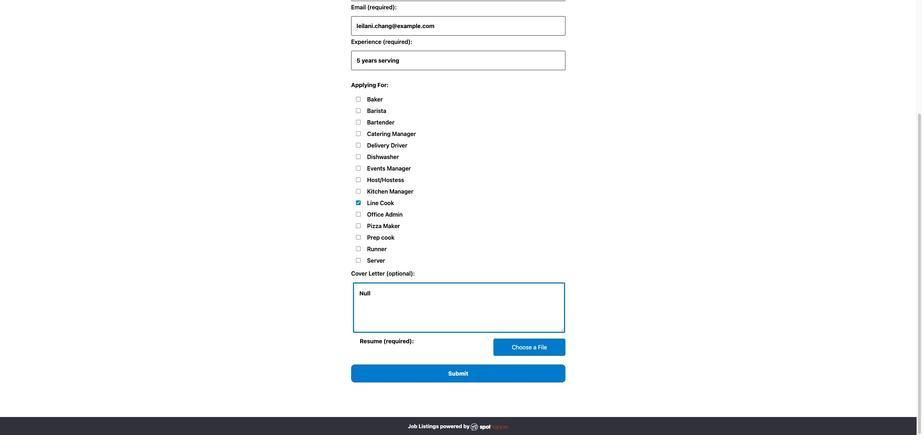 Task type: describe. For each thing, give the bounding box(es) containing it.
spothopper logo image
[[471, 424, 509, 431]]

e.g. 3 years serving text field
[[351, 51, 566, 70]]



Task type: vqa. For each thing, say whether or not it's contained in the screenshot.
Host/Hostess checkbox on the top left of page
no



Task type: locate. For each thing, give the bounding box(es) containing it.
None checkbox
[[355, 97, 362, 102], [355, 109, 362, 113], [355, 120, 362, 125], [355, 155, 362, 159], [355, 166, 362, 171], [355, 212, 362, 217], [355, 235, 362, 240], [355, 97, 362, 102], [355, 109, 362, 113], [355, 120, 362, 125], [355, 155, 362, 159], [355, 166, 362, 171], [355, 212, 362, 217], [355, 235, 362, 240]]

None checkbox
[[355, 132, 362, 136], [355, 143, 362, 148], [355, 178, 362, 183], [355, 189, 362, 194], [355, 201, 362, 206], [355, 224, 362, 229], [355, 247, 362, 252], [355, 259, 362, 263], [355, 132, 362, 136], [355, 143, 362, 148], [355, 178, 362, 183], [355, 189, 362, 194], [355, 201, 362, 206], [355, 224, 362, 229], [355, 247, 362, 252], [355, 259, 362, 263]]

e.g. (123) 456-7890 text field
[[351, 0, 566, 1]]

e.g. cris@example.com text field
[[351, 16, 566, 36]]

group
[[351, 95, 566, 268]]

Write a short comment about your skills and experience... text field
[[353, 283, 566, 334]]



